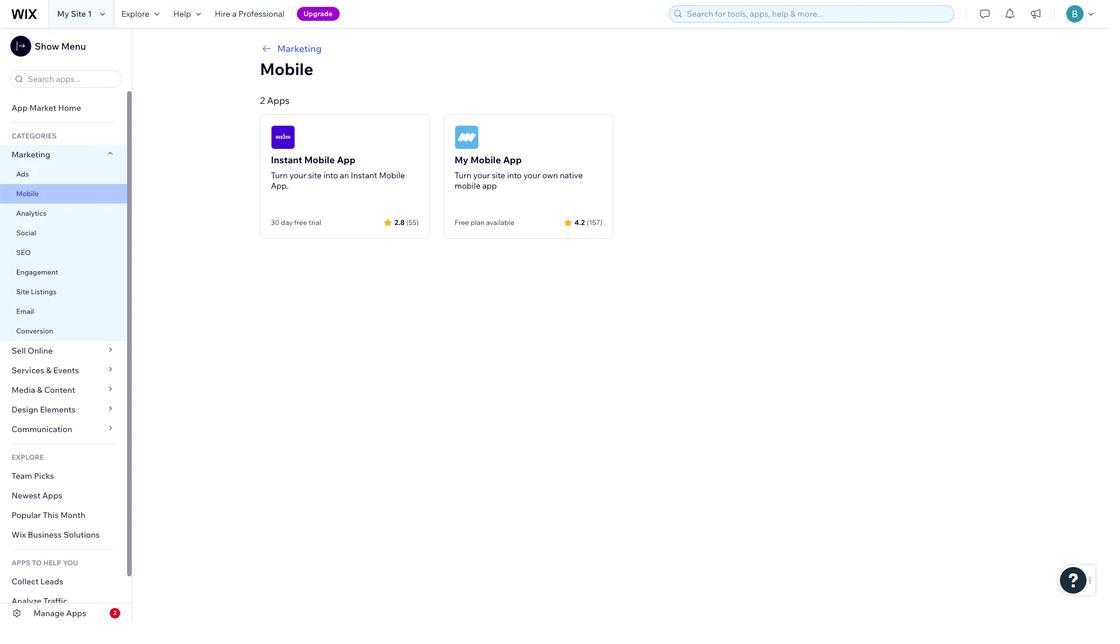 Task type: vqa. For each thing, say whether or not it's contained in the screenshot.
App in the "LINK"
yes



Task type: locate. For each thing, give the bounding box(es) containing it.
turn inside my mobile app turn your site into your own native mobile app
[[455, 170, 471, 181]]

market
[[29, 103, 56, 113]]

engagement link
[[0, 263, 127, 283]]

1 horizontal spatial my
[[455, 154, 469, 166]]

apps
[[12, 559, 30, 568]]

marketing
[[277, 43, 322, 54], [12, 150, 50, 160]]

& left events
[[46, 366, 51, 376]]

apps down the traffic
[[66, 609, 86, 619]]

0 vertical spatial &
[[46, 366, 51, 376]]

instant down instant mobile app  logo
[[271, 154, 302, 166]]

site
[[71, 9, 86, 19], [16, 288, 29, 296]]

app market home
[[12, 103, 81, 113]]

1 horizontal spatial marketing link
[[260, 42, 981, 55]]

into left an
[[324, 170, 338, 181]]

instant right an
[[351, 170, 377, 181]]

1 horizontal spatial apps
[[66, 609, 86, 619]]

1 horizontal spatial site
[[492, 170, 505, 181]]

instant
[[271, 154, 302, 166], [351, 170, 377, 181]]

your left the own
[[524, 170, 541, 181]]

services & events link
[[0, 361, 127, 381]]

turn
[[271, 170, 288, 181], [455, 170, 471, 181]]

marketing link
[[260, 42, 981, 55], [0, 145, 127, 165]]

my mobile app turn your site into your own native mobile app
[[455, 154, 583, 191]]

2 horizontal spatial apps
[[267, 95, 290, 106]]

my for mobile
[[455, 154, 469, 166]]

site left 1
[[71, 9, 86, 19]]

0 horizontal spatial instant
[[271, 154, 302, 166]]

1 vertical spatial apps
[[42, 491, 62, 502]]

conversion
[[16, 327, 53, 336]]

2 turn from the left
[[455, 170, 471, 181]]

your down my mobile app logo
[[473, 170, 490, 181]]

turn down instant mobile app  logo
[[271, 170, 288, 181]]

this
[[43, 511, 59, 521]]

turn inside instant mobile app turn your site into an instant mobile app.
[[271, 170, 288, 181]]

my site 1
[[57, 9, 92, 19]]

marketing down categories
[[12, 150, 50, 160]]

1 horizontal spatial into
[[507, 170, 522, 181]]

0 horizontal spatial &
[[37, 385, 42, 396]]

categories
[[12, 132, 57, 140]]

1 vertical spatial 2
[[113, 610, 117, 618]]

0 horizontal spatial turn
[[271, 170, 288, 181]]

your right app.
[[290, 170, 306, 181]]

2 vertical spatial apps
[[66, 609, 86, 619]]

sidebar element
[[0, 28, 132, 624]]

your inside instant mobile app turn your site into an instant mobile app.
[[290, 170, 306, 181]]

site right mobile
[[492, 170, 505, 181]]

collect
[[12, 577, 39, 588]]

into inside my mobile app turn your site into your own native mobile app
[[507, 170, 522, 181]]

0 horizontal spatial site
[[308, 170, 322, 181]]

hire a professional
[[215, 9, 285, 19]]

collect leads
[[12, 577, 63, 588]]

2 inside the sidebar element
[[113, 610, 117, 618]]

&
[[46, 366, 51, 376], [37, 385, 42, 396]]

my
[[57, 9, 69, 19], [455, 154, 469, 166]]

a
[[232, 9, 237, 19]]

2 horizontal spatial app
[[503, 154, 522, 166]]

0 horizontal spatial app
[[12, 103, 28, 113]]

2 apps
[[260, 95, 290, 106]]

2 for 2
[[113, 610, 117, 618]]

apps up instant mobile app  logo
[[267, 95, 290, 106]]

app
[[12, 103, 28, 113], [337, 154, 356, 166], [503, 154, 522, 166]]

hire
[[215, 9, 230, 19]]

upgrade
[[304, 9, 333, 18]]

2 for 2 apps
[[260, 95, 265, 106]]

1 horizontal spatial &
[[46, 366, 51, 376]]

conversion link
[[0, 322, 127, 341]]

help
[[173, 9, 191, 19]]

professional
[[238, 9, 285, 19]]

0 vertical spatial my
[[57, 9, 69, 19]]

2 your from the left
[[473, 170, 490, 181]]

site
[[308, 170, 322, 181], [492, 170, 505, 181]]

wix
[[12, 530, 26, 541]]

1 horizontal spatial app
[[337, 154, 356, 166]]

free plan available
[[455, 218, 514, 227]]

1 horizontal spatial instant
[[351, 170, 377, 181]]

1 horizontal spatial marketing
[[277, 43, 322, 54]]

site left an
[[308, 170, 322, 181]]

4.2 (157)
[[575, 218, 603, 227]]

2
[[260, 95, 265, 106], [113, 610, 117, 618]]

to
[[32, 559, 42, 568]]

& right media
[[37, 385, 42, 396]]

2 site from the left
[[492, 170, 505, 181]]

my inside my mobile app turn your site into your own native mobile app
[[455, 154, 469, 166]]

app inside instant mobile app turn your site into an instant mobile app.
[[337, 154, 356, 166]]

apps up this
[[42, 491, 62, 502]]

traffic
[[43, 597, 67, 607]]

1 into from the left
[[324, 170, 338, 181]]

0 horizontal spatial apps
[[42, 491, 62, 502]]

design elements
[[12, 405, 76, 415]]

analytics
[[16, 209, 46, 218]]

media & content link
[[0, 381, 127, 400]]

1 vertical spatial marketing
[[12, 150, 50, 160]]

marketing down upgrade button
[[277, 43, 322, 54]]

into inside instant mobile app turn your site into an instant mobile app.
[[324, 170, 338, 181]]

an
[[340, 170, 349, 181]]

app for my mobile app
[[503, 154, 522, 166]]

1 horizontal spatial 2
[[260, 95, 265, 106]]

upgrade button
[[297, 7, 340, 21]]

email link
[[0, 302, 127, 322]]

analyze
[[12, 597, 42, 607]]

1 turn from the left
[[271, 170, 288, 181]]

1 horizontal spatial turn
[[455, 170, 471, 181]]

into right app in the top of the page
[[507, 170, 522, 181]]

team
[[12, 471, 32, 482]]

0 horizontal spatial site
[[16, 288, 29, 296]]

0 vertical spatial 2
[[260, 95, 265, 106]]

hire a professional link
[[208, 0, 292, 28]]

popular this month
[[12, 511, 85, 521]]

1 vertical spatial marketing link
[[0, 145, 127, 165]]

0 horizontal spatial into
[[324, 170, 338, 181]]

site inside instant mobile app turn your site into an instant mobile app.
[[308, 170, 322, 181]]

my for site
[[57, 9, 69, 19]]

my down my mobile app logo
[[455, 154, 469, 166]]

2 into from the left
[[507, 170, 522, 181]]

social link
[[0, 224, 127, 243]]

site up email
[[16, 288, 29, 296]]

online
[[28, 346, 53, 356]]

0 horizontal spatial marketing
[[12, 150, 50, 160]]

mobile inside the sidebar element
[[16, 190, 39, 198]]

my mobile app logo image
[[455, 125, 479, 150]]

2 horizontal spatial your
[[524, 170, 541, 181]]

wix business solutions
[[12, 530, 100, 541]]

0 horizontal spatial your
[[290, 170, 306, 181]]

turn left app in the top of the page
[[455, 170, 471, 181]]

sell
[[12, 346, 26, 356]]

1 horizontal spatial your
[[473, 170, 490, 181]]

0 vertical spatial instant
[[271, 154, 302, 166]]

newest apps link
[[0, 486, 127, 506]]

3 your from the left
[[524, 170, 541, 181]]

popular
[[12, 511, 41, 521]]

wix business solutions link
[[0, 526, 127, 545]]

your for instant
[[290, 170, 306, 181]]

free
[[294, 218, 307, 227]]

1 vertical spatial instant
[[351, 170, 377, 181]]

my left 1
[[57, 9, 69, 19]]

manage
[[34, 609, 64, 619]]

1 site from the left
[[308, 170, 322, 181]]

solutions
[[64, 530, 100, 541]]

0 vertical spatial site
[[71, 9, 86, 19]]

0 vertical spatial apps
[[267, 95, 290, 106]]

0 horizontal spatial 2
[[113, 610, 117, 618]]

ads link
[[0, 165, 127, 184]]

1 vertical spatial site
[[16, 288, 29, 296]]

analytics link
[[0, 204, 127, 224]]

instant mobile app  logo image
[[271, 125, 295, 150]]

apps for manage apps
[[66, 609, 86, 619]]

2.8 (55)
[[395, 218, 419, 227]]

1 vertical spatial &
[[37, 385, 42, 396]]

2.8
[[395, 218, 405, 227]]

you
[[63, 559, 78, 568]]

your
[[290, 170, 306, 181], [473, 170, 490, 181], [524, 170, 541, 181]]

services
[[12, 366, 44, 376]]

explore
[[12, 454, 44, 462]]

mobile
[[260, 59, 313, 79], [304, 154, 335, 166], [471, 154, 501, 166], [379, 170, 405, 181], [16, 190, 39, 198]]

0 horizontal spatial my
[[57, 9, 69, 19]]

Search apps... field
[[24, 71, 118, 87]]

site listings link
[[0, 283, 127, 302]]

engagement
[[16, 268, 58, 277]]

content
[[44, 385, 75, 396]]

1 your from the left
[[290, 170, 306, 181]]

site inside my mobile app turn your site into your own native mobile app
[[492, 170, 505, 181]]

0 vertical spatial marketing link
[[260, 42, 981, 55]]

app inside my mobile app turn your site into your own native mobile app
[[503, 154, 522, 166]]

into
[[324, 170, 338, 181], [507, 170, 522, 181]]

1 vertical spatial my
[[455, 154, 469, 166]]



Task type: describe. For each thing, give the bounding box(es) containing it.
(55)
[[406, 218, 419, 227]]

site listings
[[16, 288, 56, 296]]

available
[[486, 218, 514, 227]]

popular this month link
[[0, 506, 127, 526]]

communication
[[12, 425, 74, 435]]

mobile
[[455, 181, 481, 191]]

team picks
[[12, 471, 54, 482]]

your for my
[[473, 170, 490, 181]]

apps to help you
[[12, 559, 78, 568]]

site for my
[[492, 170, 505, 181]]

month
[[60, 511, 85, 521]]

ads
[[16, 170, 29, 179]]

newest apps
[[12, 491, 62, 502]]

native
[[560, 170, 583, 181]]

manage apps
[[34, 609, 86, 619]]

analyze traffic
[[12, 597, 67, 607]]

0 horizontal spatial marketing link
[[0, 145, 127, 165]]

plan
[[471, 218, 485, 227]]

explore
[[121, 9, 150, 19]]

business
[[28, 530, 62, 541]]

app inside app market home link
[[12, 103, 28, 113]]

leads
[[40, 577, 63, 588]]

free
[[455, 218, 469, 227]]

services & events
[[12, 366, 79, 376]]

elements
[[40, 405, 76, 415]]

app.
[[271, 181, 289, 191]]

newest
[[12, 491, 40, 502]]

Search for tools, apps, help & more... field
[[683, 6, 950, 22]]

marketing inside the sidebar element
[[12, 150, 50, 160]]

help button
[[166, 0, 208, 28]]

30
[[271, 218, 279, 227]]

team picks link
[[0, 467, 127, 486]]

mobile link
[[0, 184, 127, 204]]

1
[[88, 9, 92, 19]]

apps for 2 apps
[[267, 95, 290, 106]]

apps for newest apps
[[42, 491, 62, 502]]

seo
[[16, 248, 31, 257]]

into for my mobile app
[[507, 170, 522, 181]]

1 horizontal spatial site
[[71, 9, 86, 19]]

media & content
[[12, 385, 75, 396]]

site inside the sidebar element
[[16, 288, 29, 296]]

trial
[[309, 218, 321, 227]]

design
[[12, 405, 38, 415]]

show menu
[[35, 40, 86, 52]]

picks
[[34, 471, 54, 482]]

collect leads link
[[0, 573, 127, 592]]

menu
[[61, 40, 86, 52]]

listings
[[31, 288, 56, 296]]

sell online
[[12, 346, 53, 356]]

sell online link
[[0, 341, 127, 361]]

own
[[542, 170, 558, 181]]

social
[[16, 229, 36, 237]]

0 vertical spatial marketing
[[277, 43, 322, 54]]

(157)
[[587, 218, 603, 227]]

turn for my
[[455, 170, 471, 181]]

design elements link
[[0, 400, 127, 420]]

events
[[53, 366, 79, 376]]

site for instant
[[308, 170, 322, 181]]

app market home link
[[0, 98, 127, 118]]

show menu button
[[10, 36, 86, 57]]

& for content
[[37, 385, 42, 396]]

communication link
[[0, 420, 127, 440]]

show
[[35, 40, 59, 52]]

analyze traffic link
[[0, 592, 127, 612]]

help
[[43, 559, 61, 568]]

media
[[12, 385, 35, 396]]

mobile inside my mobile app turn your site into your own native mobile app
[[471, 154, 501, 166]]

instant mobile app turn your site into an instant mobile app.
[[271, 154, 405, 191]]

day
[[281, 218, 293, 227]]

app for instant mobile app
[[337, 154, 356, 166]]

email
[[16, 307, 34, 316]]

seo link
[[0, 243, 127, 263]]

turn for instant
[[271, 170, 288, 181]]

app
[[482, 181, 497, 191]]

into for instant mobile app
[[324, 170, 338, 181]]

30 day free trial
[[271, 218, 321, 227]]

& for events
[[46, 366, 51, 376]]



